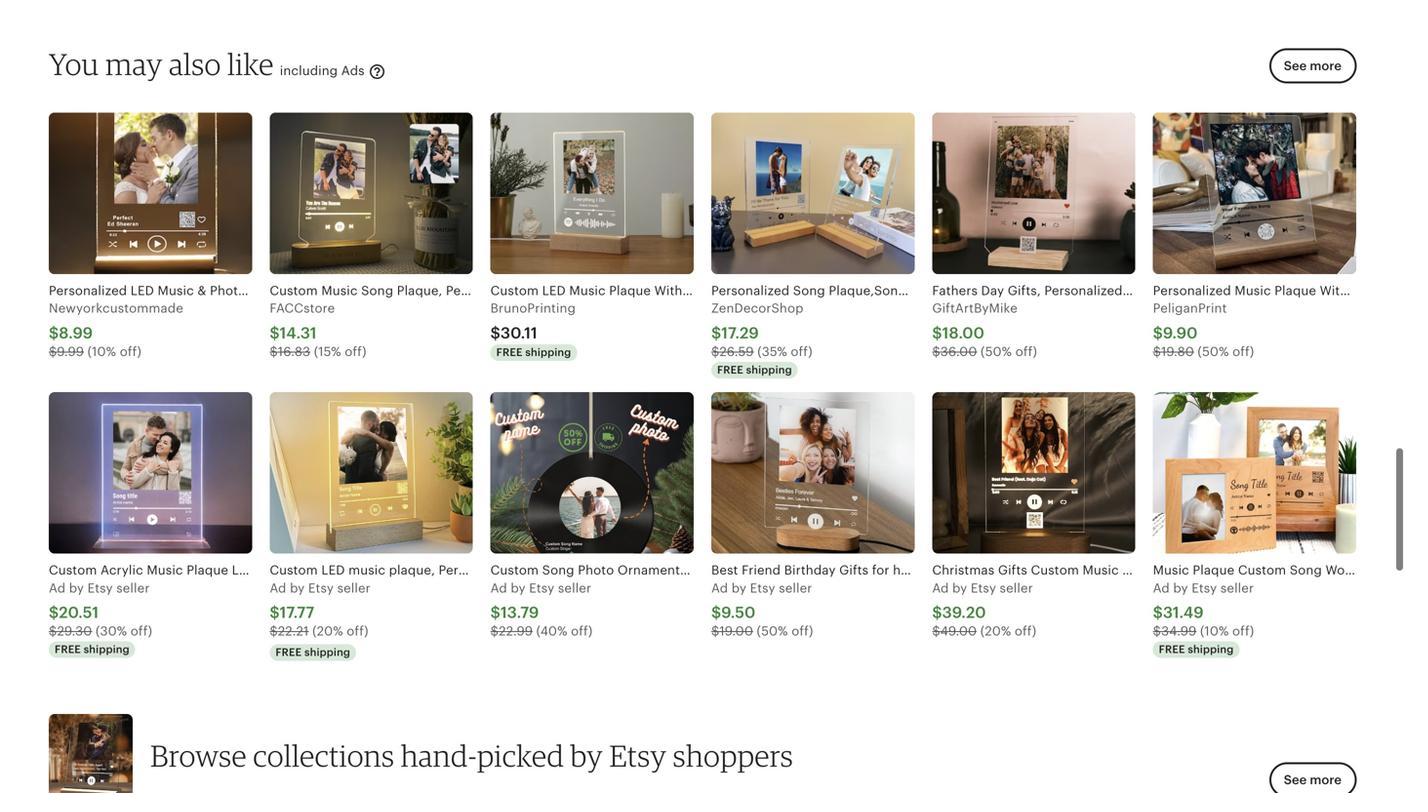 Task type: describe. For each thing, give the bounding box(es) containing it.
off) inside a d b y etsy seller $ 17.77 $ 22.21 (20% off) free shipping
[[347, 624, 369, 639]]

custom led music plaque, personalized picture frames, first wedding anniversary gift for him image
[[270, 393, 473, 554]]

etsy for 9.50
[[750, 581, 776, 596]]

36.00
[[941, 344, 977, 359]]

d for 31.49
[[1162, 581, 1170, 596]]

a for 13.79
[[491, 581, 499, 596]]

29.30
[[57, 624, 92, 639]]

a d b y etsy seller $ 31.49 $ 34.99 (10% off) free shipping
[[1153, 581, 1254, 656]]

see for browse collections hand-picked by etsy shoppers's see more 'link'
[[1284, 773, 1307, 788]]

seller for 31.49
[[1221, 581, 1254, 596]]

collections
[[253, 738, 395, 774]]

off) inside "a d b y etsy seller $ 20.51 $ 29.30 (30% off) free shipping"
[[131, 624, 152, 639]]

34.99
[[1162, 624, 1197, 639]]

y for 13.79
[[519, 581, 526, 596]]

14.31
[[280, 324, 317, 342]]

d for 13.79
[[499, 581, 507, 596]]

personalized led music & photo plaque night light, custom couple song music plaque music art romantic gifts, custom couple picture plaque image
[[49, 113, 252, 274]]

shipping inside zendecorshop $ 17.29 $ 26.59 (35% off) free shipping
[[746, 364, 792, 376]]

17.77
[[280, 604, 314, 622]]

(50% inside a d b y etsy seller $ 9.50 $ 19.00 (50% off)
[[757, 624, 788, 639]]

9.50
[[721, 604, 756, 622]]

a d b y etsy seller $ 20.51 $ 29.30 (30% off) free shipping
[[49, 581, 152, 656]]

off) inside giftartbymike $ 18.00 $ 36.00 (50% off)
[[1016, 344, 1037, 359]]

a for 17.77
[[270, 581, 279, 596]]

(30%
[[96, 624, 127, 639]]

see more for browse collections hand-picked by etsy shoppers's see more 'link'
[[1284, 773, 1342, 788]]

faccstore $ 14.31 $ 16.83 (15% off)
[[270, 301, 367, 359]]

zendecorshop
[[711, 301, 804, 316]]

b for 9.50
[[732, 581, 740, 596]]

picked
[[477, 738, 564, 774]]

music plaque custom song wood picture frame, personalized music plaque, custom album cover wood christmas first 5th 6th 8th anniversary gift image
[[1153, 393, 1357, 554]]

b for 20.51
[[69, 581, 77, 596]]

seller for 39.20
[[1000, 581, 1033, 596]]

30.11
[[501, 324, 538, 342]]

brunoprinting $ 30.11 free shipping
[[491, 301, 576, 359]]

b for 17.77
[[290, 581, 298, 596]]

etsy right by
[[609, 738, 667, 774]]

39.20
[[942, 604, 986, 622]]

free for 17.77
[[276, 647, 302, 659]]

personalized song plaque,song glass,gifts for her, gifts for him, christmas gifts, couple gift, photo and music gifts image
[[711, 113, 915, 274]]

(20% for 39.20
[[981, 624, 1011, 639]]

9.99
[[57, 344, 84, 359]]

custom song photo ornament - personalized vinyl record ornament - custom photo & song car mirror charm - gifts for music lovers image
[[491, 393, 694, 554]]

brunoprinting
[[491, 301, 576, 316]]

17.29
[[722, 324, 759, 342]]

custom music song plaque, personalized anniversary gift set, gift for her, couple gift, custom picture acrylic stand, lamp night light image
[[270, 113, 473, 274]]

13.79
[[501, 604, 539, 622]]

y for 17.77
[[298, 581, 305, 596]]

etsy for 13.79
[[529, 581, 555, 596]]

custom acrylic music plaque led light, personalized photo song plaque night light, custom album cover gift, custom engraved name on stand image
[[49, 393, 252, 554]]

shipping for 20.51
[[84, 644, 130, 656]]

peliganprint $ 9.90 $ 19.80 (50% off)
[[1153, 301, 1255, 359]]

see more for see more button
[[1284, 58, 1342, 73]]

a d b y etsy seller $ 39.20 $ 49.00 (20% off)
[[932, 581, 1037, 639]]

19.00
[[720, 624, 753, 639]]

a for 39.20
[[932, 581, 941, 596]]

zendecorshop $ 17.29 $ 26.59 (35% off) free shipping
[[711, 301, 813, 376]]

(10% inside "newyorkcustommade $ 8.99 $ 9.99 (10% off)"
[[87, 344, 116, 359]]

(40%
[[536, 624, 568, 639]]

christmas gifts custom music plaque night lamp, anniversary gift, home decor, gift for lover, table lamps, photo night light, spotify plaque image
[[932, 393, 1136, 554]]

best friend birthday gifts for him her, personalized song plaque glass art custom album cover plaque, gifts for girlfriend, friendship gift image
[[711, 393, 915, 554]]

b for 13.79
[[511, 581, 519, 596]]

y for 31.49
[[1181, 581, 1188, 596]]

d for 9.50
[[720, 581, 728, 596]]

(20% for 17.77
[[312, 624, 343, 639]]

(50% for 9.90
[[1198, 344, 1229, 359]]

9.90
[[1163, 324, 1198, 342]]

a for 20.51
[[49, 581, 58, 596]]

custom led music plaque with stand | personalized picture frames | custom song tabletop plaque image
[[491, 113, 694, 274]]

newyorkcustommade
[[49, 301, 183, 316]]

26.59
[[720, 344, 754, 359]]

may
[[106, 46, 163, 82]]

etsy for 20.51
[[87, 581, 113, 596]]

off) inside a d b y etsy seller $ 13.79 $ 22.99 (40% off)
[[571, 624, 593, 639]]

see more link for including ads
[[1264, 48, 1357, 95]]

seller for 17.77
[[337, 581, 371, 596]]

shipping for 17.77
[[305, 647, 350, 659]]

see more link for browse collections hand-picked by etsy shoppers
[[1270, 763, 1357, 793]]

free inside the brunoprinting $ 30.11 free shipping
[[496, 346, 523, 359]]



Task type: vqa. For each thing, say whether or not it's contained in the screenshot.
Your
no



Task type: locate. For each thing, give the bounding box(es) containing it.
etsy
[[87, 581, 113, 596], [308, 581, 334, 596], [529, 581, 555, 596], [750, 581, 776, 596], [971, 581, 996, 596], [1192, 581, 1217, 596], [609, 738, 667, 774]]

off) right '(15%'
[[345, 344, 367, 359]]

free inside a d b y etsy seller $ 17.77 $ 22.21 (20% off) free shipping
[[276, 647, 302, 659]]

2 (20% from the left
[[981, 624, 1011, 639]]

a for 9.50
[[711, 581, 720, 596]]

y inside "a d b y etsy seller $ 20.51 $ 29.30 (30% off) free shipping"
[[77, 581, 84, 596]]

1 more from the top
[[1310, 58, 1342, 73]]

etsy inside a d b y etsy seller $ 9.50 $ 19.00 (50% off)
[[750, 581, 776, 596]]

y up 31.49
[[1181, 581, 1188, 596]]

fathers day gifts, personalized song acrylic plaque, gift for graduation, custom acrylic photo, christmas gift, album cover, music plaque image
[[932, 113, 1136, 274]]

1 vertical spatial see more
[[1284, 773, 1342, 788]]

shipping inside a d b y etsy seller $ 31.49 $ 34.99 (10% off) free shipping
[[1188, 644, 1234, 656]]

a up the 22.99
[[491, 581, 499, 596]]

b up 20.51
[[69, 581, 77, 596]]

(20% down 39.20
[[981, 624, 1011, 639]]

d up 9.50
[[720, 581, 728, 596]]

b inside "a d b y etsy seller $ 39.20 $ 49.00 (20% off)"
[[953, 581, 961, 596]]

etsy up 20.51
[[87, 581, 113, 596]]

personalized music plaque with wood stand , custom album cover music plaque, couples gift , family gift , anniversary gift image
[[1153, 113, 1357, 274]]

d up 39.20
[[941, 581, 949, 596]]

more inside see more button
[[1310, 58, 1342, 73]]

2 b from the left
[[290, 581, 298, 596]]

49.00
[[940, 624, 977, 639]]

19.80
[[1162, 344, 1194, 359]]

b for 31.49
[[1174, 581, 1182, 596]]

y inside a d b y etsy seller $ 17.77 $ 22.21 (20% off) free shipping
[[298, 581, 305, 596]]

off) down giftartbymike
[[1016, 344, 1037, 359]]

a d b y etsy seller $ 9.50 $ 19.00 (50% off)
[[711, 581, 813, 639]]

free for 20.51
[[55, 644, 81, 656]]

off) right (35%
[[791, 344, 813, 359]]

a inside "a d b y etsy seller $ 20.51 $ 29.30 (30% off) free shipping"
[[49, 581, 58, 596]]

seller for 9.50
[[779, 581, 812, 596]]

d up 13.79
[[499, 581, 507, 596]]

shipping down (35%
[[746, 364, 792, 376]]

see for see more button
[[1284, 58, 1307, 73]]

a d b y etsy seller $ 13.79 $ 22.99 (40% off)
[[491, 581, 593, 639]]

b up 9.50
[[732, 581, 740, 596]]

etsy up 13.79
[[529, 581, 555, 596]]

4 b from the left
[[732, 581, 740, 596]]

see inside button
[[1284, 58, 1307, 73]]

off) right 22.21
[[347, 624, 369, 639]]

1 vertical spatial see more link
[[1270, 763, 1357, 793]]

seller inside "a d b y etsy seller $ 20.51 $ 29.30 (30% off) free shipping"
[[116, 581, 150, 596]]

y for 39.20
[[961, 581, 968, 596]]

0 horizontal spatial (10%
[[87, 344, 116, 359]]

d for 17.77
[[278, 581, 286, 596]]

$ inside the brunoprinting $ 30.11 free shipping
[[491, 324, 501, 342]]

y for 20.51
[[77, 581, 84, 596]]

shipping for 31.49
[[1188, 644, 1234, 656]]

etsy inside "a d b y etsy seller $ 39.20 $ 49.00 (20% off)"
[[971, 581, 996, 596]]

seller inside a d b y etsy seller $ 13.79 $ 22.99 (40% off)
[[558, 581, 592, 596]]

1 a from the left
[[49, 581, 58, 596]]

4 d from the left
[[720, 581, 728, 596]]

16.83
[[278, 344, 311, 359]]

a
[[49, 581, 58, 596], [270, 581, 279, 596], [491, 581, 499, 596], [711, 581, 720, 596], [932, 581, 941, 596], [1153, 581, 1162, 596]]

4 seller from the left
[[779, 581, 812, 596]]

0 horizontal spatial (50%
[[757, 624, 788, 639]]

0 horizontal spatial (20%
[[312, 624, 343, 639]]

seller for 13.79
[[558, 581, 592, 596]]

b for 39.20
[[953, 581, 961, 596]]

b inside "a d b y etsy seller $ 20.51 $ 29.30 (30% off) free shipping"
[[69, 581, 77, 596]]

(50% right 36.00
[[981, 344, 1012, 359]]

off) inside a d b y etsy seller $ 9.50 $ 19.00 (50% off)
[[792, 624, 813, 639]]

free down the 30.11
[[496, 346, 523, 359]]

like
[[227, 46, 274, 82]]

b up 17.77
[[290, 581, 298, 596]]

(35%
[[758, 344, 787, 359]]

d inside a d b y etsy seller $ 9.50 $ 19.00 (50% off)
[[720, 581, 728, 596]]

free inside zendecorshop $ 17.29 $ 26.59 (35% off) free shipping
[[717, 364, 744, 376]]

a up 19.00
[[711, 581, 720, 596]]

see more link
[[1264, 48, 1357, 95], [1270, 763, 1357, 793]]

0 vertical spatial (10%
[[87, 344, 116, 359]]

3 y from the left
[[519, 581, 526, 596]]

off) inside a d b y etsy seller $ 31.49 $ 34.99 (10% off) free shipping
[[1233, 624, 1254, 639]]

1 (20% from the left
[[312, 624, 343, 639]]

etsy inside a d b y etsy seller $ 13.79 $ 22.99 (40% off)
[[529, 581, 555, 596]]

giftartbymike $ 18.00 $ 36.00 (50% off)
[[932, 301, 1037, 359]]

a for 31.49
[[1153, 581, 1162, 596]]

(10%
[[87, 344, 116, 359], [1200, 624, 1229, 639]]

(20% inside a d b y etsy seller $ 17.77 $ 22.21 (20% off) free shipping
[[312, 624, 343, 639]]

etsy inside a d b y etsy seller $ 31.49 $ 34.99 (10% off) free shipping
[[1192, 581, 1217, 596]]

off) right 19.00
[[792, 624, 813, 639]]

a up 49.00
[[932, 581, 941, 596]]

b inside a d b y etsy seller $ 17.77 $ 22.21 (20% off) free shipping
[[290, 581, 298, 596]]

2 y from the left
[[298, 581, 305, 596]]

2 d from the left
[[278, 581, 286, 596]]

off) right 49.00
[[1015, 624, 1037, 639]]

etsy up 31.49
[[1192, 581, 1217, 596]]

b inside a d b y etsy seller $ 13.79 $ 22.99 (40% off)
[[511, 581, 519, 596]]

off) down newyorkcustommade
[[120, 344, 142, 359]]

1 see more from the top
[[1284, 58, 1342, 73]]

20.51
[[59, 604, 99, 622]]

1 horizontal spatial (10%
[[1200, 624, 1229, 639]]

d
[[57, 581, 66, 596], [278, 581, 286, 596], [499, 581, 507, 596], [720, 581, 728, 596], [941, 581, 949, 596], [1162, 581, 1170, 596]]

also
[[169, 46, 221, 82]]

a up 34.99
[[1153, 581, 1162, 596]]

y for 9.50
[[740, 581, 747, 596]]

free down 26.59
[[717, 364, 744, 376]]

1 vertical spatial more
[[1310, 773, 1342, 788]]

shipping
[[525, 346, 571, 359], [746, 364, 792, 376], [84, 644, 130, 656], [1188, 644, 1234, 656], [305, 647, 350, 659]]

1 horizontal spatial (50%
[[981, 344, 1012, 359]]

etsy up 9.50
[[750, 581, 776, 596]]

free for 31.49
[[1159, 644, 1185, 656]]

off) inside "newyorkcustommade $ 8.99 $ 9.99 (10% off)"
[[120, 344, 142, 359]]

off) right 19.80 at the right top of the page
[[1233, 344, 1255, 359]]

shipping down 22.21
[[305, 647, 350, 659]]

faccstore
[[270, 301, 335, 316]]

more for browse collections hand-picked by etsy shoppers's see more 'link'
[[1310, 773, 1342, 788]]

y up 13.79
[[519, 581, 526, 596]]

3 seller from the left
[[558, 581, 592, 596]]

seller inside a d b y etsy seller $ 17.77 $ 22.21 (20% off) free shipping
[[337, 581, 371, 596]]

(20%
[[312, 624, 343, 639], [981, 624, 1011, 639]]

see more button
[[1270, 48, 1357, 84]]

more
[[1310, 58, 1342, 73], [1310, 773, 1342, 788]]

y inside a d b y etsy seller $ 31.49 $ 34.99 (10% off) free shipping
[[1181, 581, 1188, 596]]

d inside "a d b y etsy seller $ 39.20 $ 49.00 (20% off)"
[[941, 581, 949, 596]]

seller
[[116, 581, 150, 596], [337, 581, 371, 596], [558, 581, 592, 596], [779, 581, 812, 596], [1000, 581, 1033, 596], [1221, 581, 1254, 596]]

b up 13.79
[[511, 581, 519, 596]]

ads
[[341, 64, 365, 78]]

y up 9.50
[[740, 581, 747, 596]]

(10% right 34.99
[[1200, 624, 1229, 639]]

31.49
[[1163, 604, 1204, 622]]

3 a from the left
[[491, 581, 499, 596]]

6 d from the left
[[1162, 581, 1170, 596]]

22.99
[[499, 624, 533, 639]]

hand-
[[401, 738, 477, 774]]

22.21
[[278, 624, 309, 639]]

off) inside "a d b y etsy seller $ 39.20 $ 49.00 (20% off)"
[[1015, 624, 1037, 639]]

1 horizontal spatial (20%
[[981, 624, 1011, 639]]

2 a from the left
[[270, 581, 279, 596]]

d for 20.51
[[57, 581, 66, 596]]

1 d from the left
[[57, 581, 66, 596]]

shipping inside the brunoprinting $ 30.11 free shipping
[[525, 346, 571, 359]]

see
[[1284, 58, 1307, 73], [1284, 773, 1307, 788]]

seller inside a d b y etsy seller $ 31.49 $ 34.99 (10% off) free shipping
[[1221, 581, 1254, 596]]

etsy up 39.20
[[971, 581, 996, 596]]

3 b from the left
[[511, 581, 519, 596]]

y inside a d b y etsy seller $ 9.50 $ 19.00 (50% off)
[[740, 581, 747, 596]]

(50% right 19.80 at the right top of the page
[[1198, 344, 1229, 359]]

off)
[[120, 344, 142, 359], [345, 344, 367, 359], [791, 344, 813, 359], [1016, 344, 1037, 359], [1233, 344, 1255, 359], [131, 624, 152, 639], [347, 624, 369, 639], [571, 624, 593, 639], [792, 624, 813, 639], [1015, 624, 1037, 639], [1233, 624, 1254, 639]]

2 seller from the left
[[337, 581, 371, 596]]

d up 31.49
[[1162, 581, 1170, 596]]

more for see more button
[[1310, 58, 1342, 73]]

5 a from the left
[[932, 581, 941, 596]]

browse
[[150, 738, 247, 774]]

newyorkcustommade $ 8.99 $ 9.99 (10% off)
[[49, 301, 183, 359]]

18.00
[[942, 324, 985, 342]]

2 see more from the top
[[1284, 773, 1342, 788]]

5 d from the left
[[941, 581, 949, 596]]

(10% right 9.99
[[87, 344, 116, 359]]

6 seller from the left
[[1221, 581, 1254, 596]]

seller inside a d b y etsy seller $ 9.50 $ 19.00 (50% off)
[[779, 581, 812, 596]]

$
[[49, 324, 59, 342], [270, 324, 280, 342], [491, 324, 501, 342], [711, 324, 722, 342], [932, 324, 942, 342], [1153, 324, 1163, 342], [49, 344, 57, 359], [270, 344, 278, 359], [711, 344, 720, 359], [932, 344, 941, 359], [1153, 344, 1162, 359], [49, 604, 59, 622], [270, 604, 280, 622], [491, 604, 501, 622], [711, 604, 721, 622], [932, 604, 942, 622], [1153, 604, 1163, 622], [49, 624, 57, 639], [270, 624, 278, 639], [491, 624, 499, 639], [711, 624, 720, 639], [932, 624, 940, 639], [1153, 624, 1162, 639]]

off) inside "faccstore $ 14.31 $ 16.83 (15% off)"
[[345, 344, 367, 359]]

a inside "a d b y etsy seller $ 39.20 $ 49.00 (20% off)"
[[932, 581, 941, 596]]

(10% inside a d b y etsy seller $ 31.49 $ 34.99 (10% off) free shipping
[[1200, 624, 1229, 639]]

you may also like including ads
[[49, 46, 368, 82]]

(20% right 22.21
[[312, 624, 343, 639]]

free inside a d b y etsy seller $ 31.49 $ 34.99 (10% off) free shipping
[[1159, 644, 1185, 656]]

b inside a d b y etsy seller $ 9.50 $ 19.00 (50% off)
[[732, 581, 740, 596]]

(50% for 18.00
[[981, 344, 1012, 359]]

a inside a d b y etsy seller $ 31.49 $ 34.99 (10% off) free shipping
[[1153, 581, 1162, 596]]

0 vertical spatial see more
[[1284, 58, 1342, 73]]

etsy up 17.77
[[308, 581, 334, 596]]

0 vertical spatial more
[[1310, 58, 1342, 73]]

free down 22.21
[[276, 647, 302, 659]]

0 vertical spatial see
[[1284, 58, 1307, 73]]

giftartbymike
[[932, 301, 1018, 316]]

(50% right 19.00
[[757, 624, 788, 639]]

etsy inside a d b y etsy seller $ 17.77 $ 22.21 (20% off) free shipping
[[308, 581, 334, 596]]

3 d from the left
[[499, 581, 507, 596]]

including
[[280, 64, 338, 78]]

peliganprint
[[1153, 301, 1227, 316]]

off) inside peliganprint $ 9.90 $ 19.80 (50% off)
[[1233, 344, 1255, 359]]

4 y from the left
[[740, 581, 747, 596]]

seller for 20.51
[[116, 581, 150, 596]]

5 b from the left
[[953, 581, 961, 596]]

off) right 34.99
[[1233, 624, 1254, 639]]

a up 29.30
[[49, 581, 58, 596]]

by
[[571, 738, 603, 774]]

d inside a d b y etsy seller $ 17.77 $ 22.21 (20% off) free shipping
[[278, 581, 286, 596]]

1 y from the left
[[77, 581, 84, 596]]

shipping down (30%
[[84, 644, 130, 656]]

y inside a d b y etsy seller $ 13.79 $ 22.99 (40% off)
[[519, 581, 526, 596]]

a inside a d b y etsy seller $ 9.50 $ 19.00 (50% off)
[[711, 581, 720, 596]]

free down 29.30
[[55, 644, 81, 656]]

1 see from the top
[[1284, 58, 1307, 73]]

b up 39.20
[[953, 581, 961, 596]]

shipping inside a d b y etsy seller $ 17.77 $ 22.21 (20% off) free shipping
[[305, 647, 350, 659]]

0 vertical spatial see more link
[[1264, 48, 1357, 95]]

1 vertical spatial see
[[1284, 773, 1307, 788]]

shipping down the 30.11
[[525, 346, 571, 359]]

b
[[69, 581, 77, 596], [290, 581, 298, 596], [511, 581, 519, 596], [732, 581, 740, 596], [953, 581, 961, 596], [1174, 581, 1182, 596]]

etsy for 31.49
[[1192, 581, 1217, 596]]

a inside a d b y etsy seller $ 17.77 $ 22.21 (20% off) free shipping
[[270, 581, 279, 596]]

1 seller from the left
[[116, 581, 150, 596]]

d inside a d b y etsy seller $ 13.79 $ 22.99 (40% off)
[[499, 581, 507, 596]]

you
[[49, 46, 99, 82]]

seller inside "a d b y etsy seller $ 39.20 $ 49.00 (20% off)"
[[1000, 581, 1033, 596]]

5 y from the left
[[961, 581, 968, 596]]

off) right (40%
[[571, 624, 593, 639]]

a inside a d b y etsy seller $ 13.79 $ 22.99 (40% off)
[[491, 581, 499, 596]]

(50% inside peliganprint $ 9.90 $ 19.80 (50% off)
[[1198, 344, 1229, 359]]

2 see from the top
[[1284, 773, 1307, 788]]

1 b from the left
[[69, 581, 77, 596]]

2 more from the top
[[1310, 773, 1342, 788]]

d up 17.77
[[278, 581, 286, 596]]

6 y from the left
[[1181, 581, 1188, 596]]

2 horizontal spatial (50%
[[1198, 344, 1229, 359]]

etsy for 39.20
[[971, 581, 996, 596]]

see more
[[1284, 58, 1342, 73], [1284, 773, 1342, 788]]

(15%
[[314, 344, 341, 359]]

see more inside button
[[1284, 58, 1342, 73]]

shipping inside "a d b y etsy seller $ 20.51 $ 29.30 (30% off) free shipping"
[[84, 644, 130, 656]]

a up 22.21
[[270, 581, 279, 596]]

4 a from the left
[[711, 581, 720, 596]]

b inside a d b y etsy seller $ 31.49 $ 34.99 (10% off) free shipping
[[1174, 581, 1182, 596]]

d inside a d b y etsy seller $ 31.49 $ 34.99 (10% off) free shipping
[[1162, 581, 1170, 596]]

shoppers
[[673, 738, 794, 774]]

(50%
[[981, 344, 1012, 359], [1198, 344, 1229, 359], [757, 624, 788, 639]]

free down 34.99
[[1159, 644, 1185, 656]]

free
[[496, 346, 523, 359], [717, 364, 744, 376], [55, 644, 81, 656], [1159, 644, 1185, 656], [276, 647, 302, 659]]

etsy for 17.77
[[308, 581, 334, 596]]

(50% inside giftartbymike $ 18.00 $ 36.00 (50% off)
[[981, 344, 1012, 359]]

y
[[77, 581, 84, 596], [298, 581, 305, 596], [519, 581, 526, 596], [740, 581, 747, 596], [961, 581, 968, 596], [1181, 581, 1188, 596]]

d inside "a d b y etsy seller $ 20.51 $ 29.30 (30% off) free shipping"
[[57, 581, 66, 596]]

5 seller from the left
[[1000, 581, 1033, 596]]

free inside "a d b y etsy seller $ 20.51 $ 29.30 (30% off) free shipping"
[[55, 644, 81, 656]]

8.99
[[59, 324, 93, 342]]

6 a from the left
[[1153, 581, 1162, 596]]

browse collections hand-picked by etsy shoppers
[[150, 738, 794, 774]]

d for 39.20
[[941, 581, 949, 596]]

1 vertical spatial (10%
[[1200, 624, 1229, 639]]

shipping down 34.99
[[1188, 644, 1234, 656]]

y up 17.77
[[298, 581, 305, 596]]

off) right (30%
[[131, 624, 152, 639]]

y up 20.51
[[77, 581, 84, 596]]

a d b y etsy seller $ 17.77 $ 22.21 (20% off) free shipping
[[270, 581, 371, 659]]

etsy inside "a d b y etsy seller $ 20.51 $ 29.30 (30% off) free shipping"
[[87, 581, 113, 596]]

(20% inside "a d b y etsy seller $ 39.20 $ 49.00 (20% off)"
[[981, 624, 1011, 639]]

off) inside zendecorshop $ 17.29 $ 26.59 (35% off) free shipping
[[791, 344, 813, 359]]

6 b from the left
[[1174, 581, 1182, 596]]

y up 39.20
[[961, 581, 968, 596]]

y inside "a d b y etsy seller $ 39.20 $ 49.00 (20% off)"
[[961, 581, 968, 596]]

d up 20.51
[[57, 581, 66, 596]]

b up 31.49
[[1174, 581, 1182, 596]]



